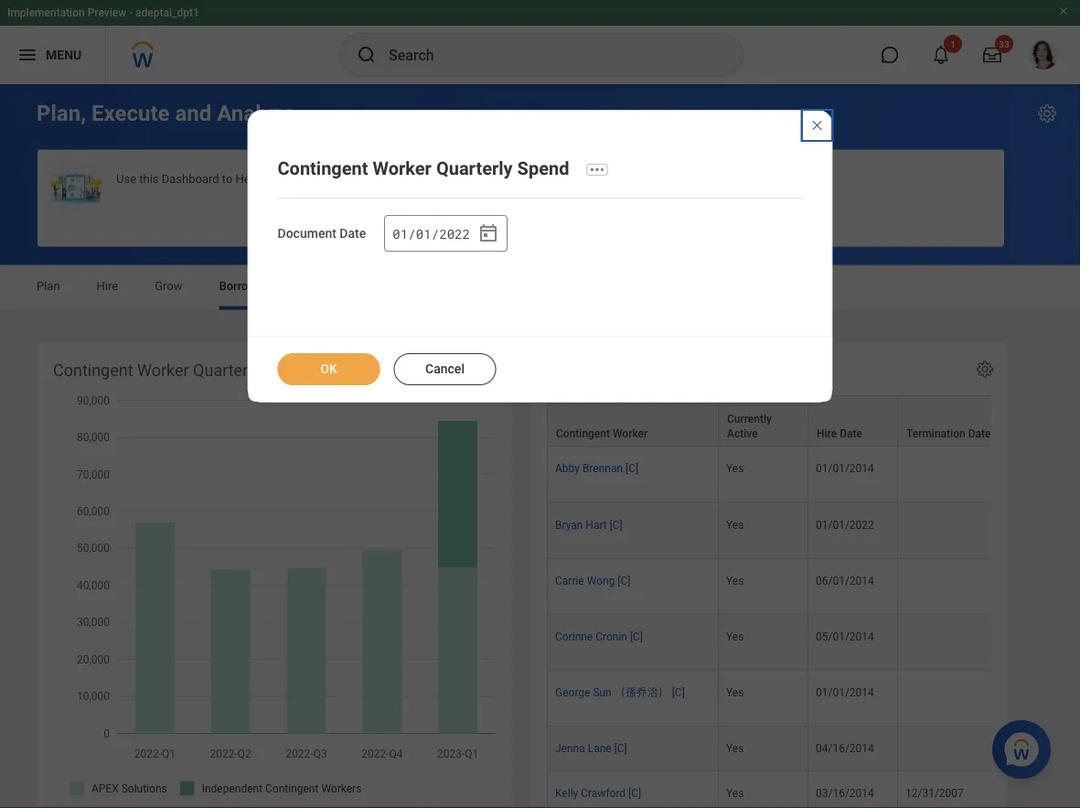 Task type: locate. For each thing, give the bounding box(es) containing it.
0 horizontal spatial quarterly
[[193, 361, 260, 380]]

yes for jenna lane [c]
[[727, 742, 744, 754]]

worker
[[373, 158, 432, 179], [137, 361, 189, 380], [613, 427, 648, 440]]

date left termination
[[840, 427, 863, 440]]

execute
[[91, 100, 170, 126]]

[c] right wong
[[618, 574, 631, 587]]

sun
[[593, 686, 612, 698]]

spend inside plan, execute and analyze main content
[[264, 361, 310, 380]]

kelly
[[555, 786, 579, 799]]

0 vertical spatial hire
[[97, 279, 118, 293]]

01/01/2022
[[816, 518, 875, 531]]

1 vertical spatial contingent
[[53, 361, 133, 380]]

corinne
[[555, 630, 593, 642]]

1 horizontal spatial date
[[840, 427, 863, 440]]

7 yes from the top
[[727, 786, 744, 799]]

close job requisitions by location image
[[810, 118, 825, 133]]

[c] right （孫乔治）
[[672, 686, 685, 698]]

hire for hire date
[[817, 427, 837, 440]]

[c] right cronin
[[630, 630, 643, 642]]

4 yes from the top
[[727, 630, 744, 642]]

0 horizontal spatial plan
[[37, 279, 60, 293]]

3 row from the top
[[547, 502, 1081, 558]]

yes for kelly crawford [c]
[[727, 786, 744, 799]]

george sun （孫乔治） [c] link
[[555, 682, 685, 698]]

cell for george sun （孫乔治） [c]
[[899, 670, 1007, 726]]

close environment banner image
[[1059, 5, 1070, 16]]

1 horizontal spatial worker
[[373, 158, 432, 179]]

document date group
[[385, 215, 508, 252]]

0 vertical spatial plan
[[263, 172, 286, 185]]

1 yes from the top
[[727, 462, 744, 475]]

2 horizontal spatial worker
[[613, 427, 648, 440]]

abby
[[555, 462, 580, 475]]

contingent worker quarterly spend inside contingent worker quarterly spend dialog
[[278, 158, 570, 179]]

2 row from the top
[[547, 446, 1081, 502]]

0 horizontal spatial /
[[408, 225, 416, 242]]

0 horizontal spatial hire
[[97, 279, 118, 293]]

[c] right lane
[[615, 742, 628, 754]]

5 yes from the top
[[727, 686, 744, 698]]

ok
[[321, 361, 337, 377]]

cronin
[[596, 630, 628, 642]]

1 horizontal spatial quarterly
[[436, 158, 513, 179]]

1 vertical spatial and
[[289, 172, 309, 185]]

and
[[175, 100, 212, 126], [289, 172, 309, 185]]

01/01/2014
[[816, 462, 875, 475], [816, 686, 875, 698]]

0 horizontal spatial spend
[[264, 361, 310, 380]]

and left "manage"
[[289, 172, 309, 185]]

yes for bryan hart [c]
[[727, 518, 744, 531]]

date right termination
[[969, 427, 991, 440]]

3 cell from the top
[[899, 558, 1007, 614]]

2022
[[440, 225, 470, 242]]

contingent worker quarterly spend
[[278, 158, 570, 179], [53, 361, 310, 380]]

1 horizontal spatial 01
[[416, 225, 432, 242]]

4 cell from the top
[[899, 614, 1007, 670]]

1 vertical spatial hire
[[817, 427, 837, 440]]

0 horizontal spatial date
[[340, 226, 366, 241]]

1 vertical spatial contingent worker quarterly spend
[[53, 361, 310, 380]]

3 yes from the top
[[727, 574, 744, 587]]

0 horizontal spatial 01
[[393, 225, 408, 242]]

brennan
[[583, 462, 623, 475]]

6 yes from the top
[[727, 742, 744, 754]]

6 cell from the top
[[899, 726, 1007, 771]]

worker inside popup button
[[613, 427, 648, 440]]

spend
[[518, 158, 570, 179], [264, 361, 310, 380]]

01 / 01 / 2022
[[393, 225, 470, 242]]

1 vertical spatial quarterly
[[193, 361, 260, 380]]

borrow
[[219, 279, 257, 293]]

implementation
[[7, 6, 85, 19]]

lane
[[588, 742, 612, 754]]

1 horizontal spatial spend
[[518, 158, 570, 179]]

2 / from the left
[[432, 225, 439, 242]]

4 row from the top
[[547, 558, 1081, 614]]

row containing currently active
[[547, 395, 1081, 446]]

cell
[[899, 446, 1007, 502], [899, 502, 1007, 558], [899, 558, 1007, 614], [899, 614, 1007, 670], [899, 670, 1007, 726], [899, 726, 1007, 771]]

2 vertical spatial worker
[[613, 427, 648, 440]]

01/01/2014 down hire date on the bottom
[[816, 462, 875, 475]]

date for hire date
[[840, 427, 863, 440]]

adeptai_dpt1
[[136, 6, 199, 19]]

row containing carrie wong [c]
[[547, 558, 1081, 614]]

-
[[129, 6, 133, 19]]

yes for corinne cronin [c]
[[727, 630, 744, 642]]

1 horizontal spatial plan
[[263, 172, 286, 185]]

6 row from the top
[[547, 670, 1081, 726]]

05/01/2014
[[816, 630, 875, 642]]

date right document
[[340, 226, 366, 241]]

1 horizontal spatial contingent
[[278, 158, 368, 179]]

corinne cronin [c] link
[[555, 626, 643, 642]]

worker for contingent worker quarterly spend element
[[137, 361, 189, 380]]

row containing abby brennan [c]
[[547, 446, 1081, 502]]

cell for abby brennan [c]
[[899, 446, 1007, 502]]

[c]
[[626, 462, 639, 475], [610, 518, 623, 531], [618, 574, 631, 587], [630, 630, 643, 642], [672, 686, 685, 698], [615, 742, 628, 754], [629, 786, 642, 799]]

1 vertical spatial spend
[[264, 361, 310, 380]]

hire left 'grow'
[[97, 279, 118, 293]]

abby brennan [c]
[[555, 462, 639, 475]]

inbox large image
[[984, 46, 1002, 64]]

01/01/2014 up 04/16/2014
[[816, 686, 875, 698]]

contingent worker quarterly spend down 'grow'
[[53, 361, 310, 380]]

1 horizontal spatial hire
[[817, 427, 837, 440]]

1 01/01/2014 from the top
[[816, 462, 875, 475]]

[c] right hart
[[610, 518, 623, 531]]

1 01 from the left
[[393, 225, 408, 242]]

2 horizontal spatial contingent
[[556, 427, 610, 440]]

calendar image
[[478, 223, 500, 245]]

0 vertical spatial contingent worker quarterly spend
[[278, 158, 570, 179]]

[c] inside "link"
[[618, 574, 631, 587]]

contingent for contingent worker popup button
[[556, 427, 610, 440]]

2 cell from the top
[[899, 502, 1007, 558]]

quarterly up calendar image
[[436, 158, 513, 179]]

tab list
[[18, 266, 1062, 310]]

yes
[[727, 462, 744, 475], [727, 518, 744, 531], [727, 574, 744, 587], [727, 630, 744, 642], [727, 686, 744, 698], [727, 742, 744, 754], [727, 786, 744, 799]]

row containing bryan hart [c]
[[547, 502, 1081, 558]]

quarterly
[[436, 158, 513, 179], [193, 361, 260, 380]]

people
[[385, 172, 421, 185]]

0 vertical spatial spend
[[518, 158, 570, 179]]

2 vertical spatial contingent
[[556, 427, 610, 440]]

quarterly inside contingent worker quarterly spend element
[[193, 361, 260, 380]]

currently active button
[[719, 396, 808, 445]]

cell for jenna lane [c]
[[899, 726, 1007, 771]]

hire date
[[817, 427, 863, 440]]

0 vertical spatial contingent
[[278, 158, 368, 179]]

contingent worker labor spend ii element
[[531, 343, 1081, 808]]

1 vertical spatial 01/01/2014
[[816, 686, 875, 698]]

1 horizontal spatial and
[[289, 172, 309, 185]]

1 row from the top
[[547, 395, 1081, 446]]

ok button
[[278, 353, 380, 385]]

1 vertical spatial worker
[[137, 361, 189, 380]]

06/01/2014
[[816, 574, 875, 587]]

cancel
[[426, 361, 465, 377]]

worker up brennan
[[613, 427, 648, 440]]

carrie wong [c] link
[[555, 570, 631, 587]]

2 horizontal spatial date
[[969, 427, 991, 440]]

plan inside use this dashboard to help plan and manage your people "button"
[[263, 172, 286, 185]]

hire inside hire date popup button
[[817, 427, 837, 440]]

jenna lane [c] link
[[555, 738, 628, 754]]

0 horizontal spatial worker
[[137, 361, 189, 380]]

this
[[139, 172, 159, 185]]

worker down 'grow'
[[137, 361, 189, 380]]

row
[[547, 395, 1081, 446], [547, 446, 1081, 502], [547, 502, 1081, 558], [547, 558, 1081, 614], [547, 614, 1081, 670], [547, 670, 1081, 726], [547, 726, 1081, 771], [547, 771, 1081, 808]]

2 01 from the left
[[416, 225, 432, 242]]

currently active
[[727, 412, 772, 440]]

[c] right crawford in the right of the page
[[629, 786, 642, 799]]

and left the analyze at the top left of page
[[175, 100, 212, 126]]

5 cell from the top
[[899, 670, 1007, 726]]

document date
[[278, 226, 366, 241]]

bryan
[[555, 518, 583, 531]]

contingent worker quarterly spend up 01 / 01 / 2022
[[278, 158, 570, 179]]

plan
[[263, 172, 286, 185], [37, 279, 60, 293]]

row containing jenna lane [c]
[[547, 726, 1081, 771]]

contingent inside popup button
[[556, 427, 610, 440]]

2 yes from the top
[[727, 518, 744, 531]]

0 vertical spatial and
[[175, 100, 212, 126]]

1 horizontal spatial /
[[432, 225, 439, 242]]

worker inside dialog
[[373, 158, 432, 179]]

hire right currently active popup button
[[817, 427, 837, 440]]

0 vertical spatial quarterly
[[436, 158, 513, 179]]

2 01/01/2014 from the top
[[816, 686, 875, 698]]

0 vertical spatial 01/01/2014
[[816, 462, 875, 475]]

1 vertical spatial plan
[[37, 279, 60, 293]]

currently
[[727, 412, 772, 425]]

date
[[340, 226, 366, 241], [840, 427, 863, 440], [969, 427, 991, 440]]

1 cell from the top
[[899, 446, 1007, 502]]

01
[[393, 225, 408, 242], [416, 225, 432, 242]]

0 vertical spatial worker
[[373, 158, 432, 179]]

plan inside tab list
[[37, 279, 60, 293]]

tab list containing plan
[[18, 266, 1062, 310]]

hire for hire
[[97, 279, 118, 293]]

contingent
[[278, 158, 368, 179], [53, 361, 133, 380], [556, 427, 610, 440]]

worker right "manage"
[[373, 158, 432, 179]]

termination date
[[907, 427, 991, 440]]

spend inside dialog
[[518, 158, 570, 179]]

preview
[[88, 6, 126, 19]]

hire date button
[[809, 396, 898, 445]]

[c] right brennan
[[626, 462, 639, 475]]

quarterly down borrow
[[193, 361, 260, 380]]

hart
[[586, 518, 607, 531]]

crawford
[[581, 786, 626, 799]]

hire
[[97, 279, 118, 293], [817, 427, 837, 440]]

7 row from the top
[[547, 726, 1081, 771]]

8 row from the top
[[547, 771, 1081, 808]]

/
[[408, 225, 416, 242], [432, 225, 439, 242]]

date inside contingent worker quarterly spend dialog
[[340, 226, 366, 241]]

5 row from the top
[[547, 614, 1081, 670]]

0 horizontal spatial contingent
[[53, 361, 133, 380]]



Task type: describe. For each thing, give the bounding box(es) containing it.
contingent worker quarterly spend element
[[37, 343, 512, 808]]

[c] for bryan hart [c]
[[610, 518, 623, 531]]

[c] for abby brennan [c]
[[626, 462, 639, 475]]

contingent worker
[[556, 427, 648, 440]]

tab list inside plan, execute and analyze main content
[[18, 266, 1062, 310]]

implementation preview -   adeptai_dpt1
[[7, 6, 199, 19]]

04/16/2014
[[816, 742, 875, 754]]

george sun （孫乔治） [c]
[[555, 686, 685, 698]]

search image
[[356, 44, 378, 66]]

jenna lane [c]
[[555, 742, 628, 754]]

[c] for kelly crawford [c]
[[629, 786, 642, 799]]

cell for bryan hart [c]
[[899, 502, 1007, 558]]

termination
[[907, 427, 966, 440]]

analyze
[[217, 100, 295, 126]]

[c] for carrie wong [c]
[[618, 574, 631, 587]]

01/01/2014 for abby brennan [c]
[[816, 462, 875, 475]]

your
[[358, 172, 382, 185]]

carrie
[[555, 574, 585, 587]]

03/16/2014
[[816, 786, 875, 799]]

bryan hart [c]
[[555, 518, 623, 531]]

use this dashboard to help plan and manage your people
[[116, 172, 421, 185]]

contingent worker quarterly spend inside contingent worker quarterly spend element
[[53, 361, 310, 380]]

corinne cronin [c]
[[555, 630, 643, 642]]

carrie wong [c]
[[555, 574, 631, 587]]

row containing kelly crawford [c]
[[547, 771, 1081, 808]]

help
[[236, 172, 260, 185]]

12/31/2007
[[906, 786, 964, 799]]

use this dashboard to help plan and manage your people button
[[38, 150, 1005, 247]]

cell for carrie wong [c]
[[899, 558, 1007, 614]]

date for termination date
[[969, 427, 991, 440]]

row containing corinne cronin [c]
[[547, 614, 1081, 670]]

dashboard
[[162, 172, 219, 185]]

configure this page image
[[1037, 102, 1059, 124]]

notifications large image
[[932, 46, 951, 64]]

document
[[278, 226, 337, 241]]

grow
[[155, 279, 183, 293]]

plan,
[[37, 100, 86, 126]]

1 / from the left
[[408, 225, 416, 242]]

implementation preview -   adeptai_dpt1 banner
[[0, 0, 1081, 84]]

abby brennan [c] link
[[555, 458, 639, 475]]

（孫乔治）
[[615, 686, 670, 698]]

bryan hart [c] link
[[555, 514, 623, 531]]

[c] for jenna lane [c]
[[615, 742, 628, 754]]

yes for abby brennan [c]
[[727, 462, 744, 475]]

01/01/2014 for george sun （孫乔治） [c]
[[816, 686, 875, 698]]

to
[[222, 172, 233, 185]]

contingent inside dialog
[[278, 158, 368, 179]]

kelly crawford [c] link
[[555, 783, 642, 799]]

profile logan mcneil element
[[1018, 35, 1070, 75]]

use
[[116, 172, 136, 185]]

jenna
[[555, 742, 585, 754]]

contingent worker quarterly spend dialog
[[248, 110, 833, 403]]

plan, execute and analyze
[[37, 100, 295, 126]]

plan, execute and analyze main content
[[0, 84, 1081, 808]]

yes for george sun （孫乔治） [c]
[[727, 686, 744, 698]]

kelly crawford [c]
[[555, 786, 642, 799]]

and inside "button"
[[289, 172, 309, 185]]

george
[[555, 686, 591, 698]]

date for document date
[[340, 226, 366, 241]]

yes for carrie wong [c]
[[727, 574, 744, 587]]

termination date button
[[899, 396, 1006, 445]]

contingent for contingent worker quarterly spend element
[[53, 361, 133, 380]]

cancel button
[[394, 353, 496, 385]]

worker for contingent worker popup button
[[613, 427, 648, 440]]

contingent worker quarterly spend link
[[278, 158, 570, 179]]

manage
[[312, 172, 355, 185]]

cell for corinne cronin [c]
[[899, 614, 1007, 670]]

0 horizontal spatial and
[[175, 100, 212, 126]]

wong
[[587, 574, 615, 587]]

quarterly inside contingent worker quarterly spend dialog
[[436, 158, 513, 179]]

row containing george sun （孫乔治） [c]
[[547, 670, 1081, 726]]

active
[[727, 427, 758, 440]]

[c] for corinne cronin [c]
[[630, 630, 643, 642]]

contingent worker button
[[548, 396, 718, 445]]



Task type: vqa. For each thing, say whether or not it's contained in the screenshot.
first / from the right
yes



